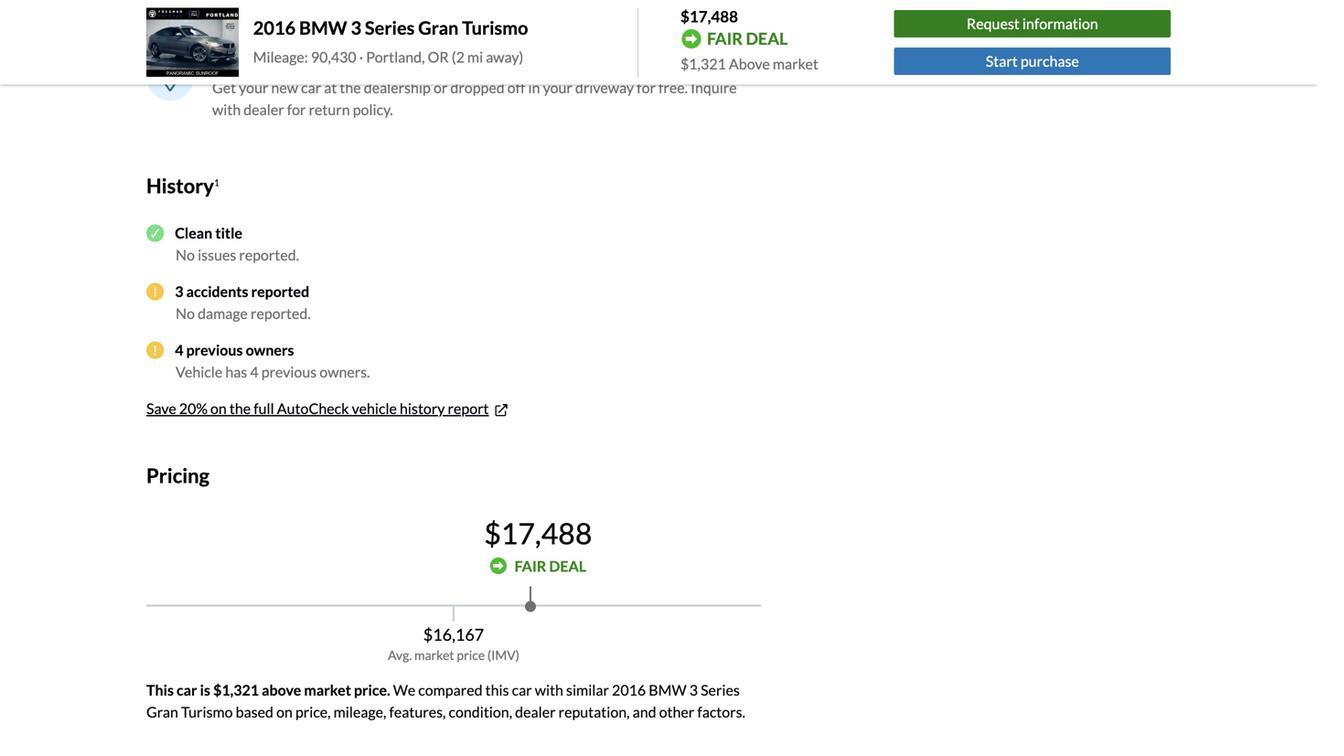 Task type: describe. For each thing, give the bounding box(es) containing it.
factors.
[[697, 703, 746, 721]]

1 horizontal spatial $1,321
[[681, 55, 726, 73]]

deal
[[549, 557, 587, 575]]

reported. for clean title
[[239, 246, 299, 264]]

$16,167
[[423, 625, 484, 645]]

$16,167 avg. market price (imv)
[[388, 625, 520, 663]]

based
[[236, 703, 274, 721]]

or
[[428, 48, 449, 66]]

title
[[215, 224, 242, 242]]

1 horizontal spatial previous
[[261, 363, 317, 381]]

at
[[324, 79, 337, 97]]

mileage:
[[253, 48, 308, 66]]

report
[[448, 400, 489, 418]]

vehicle
[[176, 363, 223, 381]]

history
[[400, 400, 445, 418]]

gran inside 2016 bmw 3 series gran turismo mileage: 90,430 · portland, or (2 mi away)
[[418, 17, 459, 39]]

vdpalert image for 3 accidents reported
[[146, 283, 164, 301]]

confirm your reservation with a refundable deposit.
[[212, 4, 542, 22]]

purchase
[[1021, 52, 1079, 70]]

compared
[[418, 681, 483, 699]]

in
[[528, 79, 540, 97]]

20%
[[179, 400, 208, 418]]

owners
[[246, 341, 294, 359]]

3 inside 'we compared this car with similar 2016 bmw 3 series gran turismo based on price, mileage, features, condition, dealer reputation, and other factors.'
[[690, 681, 698, 699]]

no damage reported.
[[176, 305, 311, 322]]

dealer inside 3. choose pick up or delivery get your new car at the dealership or dropped off in your driveway for free. inquire with dealer for return policy.
[[244, 101, 284, 119]]

vehicle has 4 previous owners.
[[176, 363, 370, 381]]

issues
[[198, 246, 236, 264]]

history
[[146, 174, 214, 198]]

policy.
[[353, 101, 393, 119]]

90,430
[[311, 48, 357, 66]]

avg.
[[388, 648, 412, 663]]

turismo inside 2016 bmw 3 series gran turismo mileage: 90,430 · portland, or (2 mi away)
[[462, 17, 528, 39]]

pricing
[[146, 464, 210, 488]]

fair
[[515, 557, 547, 575]]

$17,488 for $1,321
[[681, 7, 738, 26]]

4 previous owners
[[175, 341, 294, 359]]

driveway
[[575, 79, 634, 97]]

history 1
[[146, 174, 219, 198]]

clean title
[[175, 224, 242, 242]]

above
[[262, 681, 301, 699]]

request information button
[[894, 10, 1171, 37]]

full
[[254, 400, 274, 418]]

off
[[508, 79, 526, 97]]

fair deal
[[707, 29, 788, 49]]

start purchase
[[986, 52, 1079, 70]]

accidents
[[186, 283, 248, 300]]

start purchase button
[[894, 47, 1171, 75]]

no for no issues reported.
[[176, 246, 195, 264]]

mileage,
[[334, 703, 386, 721]]

free.
[[659, 79, 688, 97]]

this
[[485, 681, 509, 699]]

your right confirm
[[268, 4, 297, 22]]

request information
[[967, 15, 1099, 32]]

1 horizontal spatial with
[[377, 4, 405, 22]]

gran inside 'we compared this car with similar 2016 bmw 3 series gran turismo based on price, mileage, features, condition, dealer reputation, and other factors.'
[[146, 703, 178, 721]]

and
[[633, 703, 657, 721]]

1 vertical spatial or
[[434, 79, 448, 97]]

deposit.
[[491, 4, 542, 22]]

no issues reported.
[[176, 246, 299, 264]]

is
[[200, 681, 210, 699]]

your down choose
[[239, 79, 268, 97]]

up
[[309, 55, 325, 73]]

clean
[[175, 224, 213, 242]]

delivery
[[345, 55, 399, 73]]

the inside 3. choose pick up or delivery get your new car at the dealership or dropped off in your driveway for free. inquire with dealer for return policy.
[[340, 79, 361, 97]]

price
[[457, 648, 485, 663]]

0 vertical spatial 4
[[175, 341, 183, 359]]

request
[[967, 15, 1020, 32]]

$1,321 above market
[[681, 55, 819, 73]]

reputation,
[[559, 703, 630, 721]]

this car is $1,321 above market price.
[[146, 681, 390, 699]]

a
[[408, 4, 415, 22]]

other
[[659, 703, 695, 721]]

series inside 2016 bmw 3 series gran turismo mileage: 90,430 · portland, or (2 mi away)
[[365, 17, 415, 39]]

1 vertical spatial 4
[[250, 363, 259, 381]]



Task type: vqa. For each thing, say whether or not it's contained in the screenshot.


Task type: locate. For each thing, give the bounding box(es) containing it.
0 vertical spatial turismo
[[462, 17, 528, 39]]

or down 'or'
[[434, 79, 448, 97]]

for down new
[[287, 101, 306, 119]]

no left damage
[[176, 305, 195, 322]]

gran down this
[[146, 703, 178, 721]]

turismo up away)
[[462, 17, 528, 39]]

2 horizontal spatial car
[[512, 681, 532, 699]]

3 up other
[[690, 681, 698, 699]]

0 horizontal spatial dealer
[[244, 101, 284, 119]]

1 vertical spatial with
[[212, 101, 241, 119]]

3 inside 2016 bmw 3 series gran turismo mileage: 90,430 · portland, or (2 mi away)
[[351, 17, 361, 39]]

0 horizontal spatial bmw
[[299, 17, 347, 39]]

inquire
[[691, 79, 737, 97]]

4 right has
[[250, 363, 259, 381]]

vehicle
[[352, 400, 397, 418]]

0 horizontal spatial previous
[[186, 341, 243, 359]]

new
[[271, 79, 298, 97]]

away)
[[486, 48, 524, 66]]

1 horizontal spatial on
[[276, 703, 293, 721]]

2 vdpalert image from the top
[[146, 342, 164, 359]]

turismo
[[462, 17, 528, 39], [181, 703, 233, 721]]

1 vertical spatial no
[[176, 305, 195, 322]]

get
[[212, 79, 236, 97]]

1 horizontal spatial bmw
[[649, 681, 687, 699]]

market
[[773, 55, 819, 73], [414, 648, 454, 663], [304, 681, 351, 699]]

mi
[[467, 48, 483, 66]]

reported.
[[239, 246, 299, 264], [251, 305, 311, 322]]

series
[[365, 17, 415, 39], [701, 681, 740, 699]]

1 vertical spatial $17,488
[[484, 516, 592, 551]]

3 left accidents
[[175, 283, 183, 300]]

2016
[[253, 17, 296, 39], [612, 681, 646, 699]]

gran
[[418, 17, 459, 39], [146, 703, 178, 721]]

$1,321
[[681, 55, 726, 73], [213, 681, 259, 699]]

confirm
[[212, 4, 265, 22]]

choose
[[227, 55, 276, 73]]

save 20% on the full autocheck vehicle history report
[[146, 400, 489, 418]]

3 up ·
[[351, 17, 361, 39]]

gran up 'or'
[[418, 17, 459, 39]]

fair deal image
[[490, 558, 507, 575]]

1 vertical spatial on
[[276, 703, 293, 721]]

with down get
[[212, 101, 241, 119]]

0 vertical spatial series
[[365, 17, 415, 39]]

market for $1,321
[[773, 55, 819, 73]]

we compared this car with similar 2016 bmw 3 series gran turismo based on price, mileage, features, condition, dealer reputation, and other factors.
[[146, 681, 746, 721]]

0 horizontal spatial the
[[230, 400, 251, 418]]

save 20% on the full autocheck vehicle history report image
[[493, 402, 510, 419]]

0 horizontal spatial gran
[[146, 703, 178, 721]]

$1,321 up inquire
[[681, 55, 726, 73]]

bmw inside 'we compared this car with similar 2016 bmw 3 series gran turismo based on price, mileage, features, condition, dealer reputation, and other factors.'
[[649, 681, 687, 699]]

reported. down reported
[[251, 305, 311, 322]]

0 vertical spatial previous
[[186, 341, 243, 359]]

2016 bmw 3 series gran turismo image
[[146, 8, 239, 77]]

previous up vehicle
[[186, 341, 243, 359]]

features,
[[389, 703, 446, 721]]

0 horizontal spatial with
[[212, 101, 241, 119]]

4
[[175, 341, 183, 359], [250, 363, 259, 381]]

on right "20%" on the bottom of the page
[[210, 400, 227, 418]]

0 vertical spatial dealer
[[244, 101, 284, 119]]

reported
[[251, 283, 309, 300]]

0 horizontal spatial market
[[304, 681, 351, 699]]

$17,488
[[681, 7, 738, 26], [484, 516, 592, 551]]

no down clean
[[176, 246, 195, 264]]

on
[[210, 400, 227, 418], [276, 703, 293, 721]]

1 vertical spatial $1,321
[[213, 681, 259, 699]]

0 vertical spatial 2016
[[253, 17, 296, 39]]

deal
[[746, 29, 788, 49]]

series up portland,
[[365, 17, 415, 39]]

1 horizontal spatial 4
[[250, 363, 259, 381]]

1 vertical spatial for
[[287, 101, 306, 119]]

fair deal
[[515, 557, 587, 575]]

1 horizontal spatial dealer
[[515, 703, 556, 721]]

1 horizontal spatial gran
[[418, 17, 459, 39]]

2016 up mileage:
[[253, 17, 296, 39]]

0 vertical spatial on
[[210, 400, 227, 418]]

1 vertical spatial previous
[[261, 363, 317, 381]]

1 horizontal spatial market
[[414, 648, 454, 663]]

1 horizontal spatial or
[[434, 79, 448, 97]]

the right at
[[340, 79, 361, 97]]

on down above
[[276, 703, 293, 721]]

2 vertical spatial market
[[304, 681, 351, 699]]

this
[[146, 681, 174, 699]]

dealer right condition,
[[515, 703, 556, 721]]

1 vertical spatial series
[[701, 681, 740, 699]]

2016 up and in the bottom left of the page
[[612, 681, 646, 699]]

2 vertical spatial 3
[[690, 681, 698, 699]]

on inside 'we compared this car with similar 2016 bmw 3 series gran turismo based on price, mileage, features, condition, dealer reputation, and other factors.'
[[276, 703, 293, 721]]

2016 bmw 3 series gran turismo mileage: 90,430 · portland, or (2 mi away)
[[253, 17, 528, 66]]

previous down owners
[[261, 363, 317, 381]]

1 vertical spatial vdpalert image
[[146, 342, 164, 359]]

turismo down is
[[181, 703, 233, 721]]

0 vertical spatial $17,488
[[681, 7, 738, 26]]

your
[[268, 4, 297, 22], [239, 79, 268, 97], [543, 79, 573, 97]]

$17,488 for fair deal
[[484, 516, 592, 551]]

return
[[309, 101, 350, 119]]

bmw up 90,430
[[299, 17, 347, 39]]

2016 inside 2016 bmw 3 series gran turismo mileage: 90,430 · portland, or (2 mi away)
[[253, 17, 296, 39]]

market inside $16,167 avg. market price (imv)
[[414, 648, 454, 663]]

dealer down new
[[244, 101, 284, 119]]

0 vertical spatial with
[[377, 4, 405, 22]]

0 horizontal spatial turismo
[[181, 703, 233, 721]]

0 vertical spatial bmw
[[299, 17, 347, 39]]

price,
[[295, 703, 331, 721]]

damage
[[198, 305, 248, 322]]

0 horizontal spatial $17,488
[[484, 516, 592, 551]]

1 horizontal spatial series
[[701, 681, 740, 699]]

market down deal
[[773, 55, 819, 73]]

above
[[729, 55, 770, 73]]

2 horizontal spatial 3
[[690, 681, 698, 699]]

3 accidents reported
[[175, 283, 309, 300]]

the inside "link"
[[230, 400, 251, 418]]

market up price,
[[304, 681, 351, 699]]

car inside 'we compared this car with similar 2016 bmw 3 series gran turismo based on price, mileage, features, condition, dealer reputation, and other factors.'
[[512, 681, 532, 699]]

vdpalert image down vdpcheck icon
[[146, 283, 164, 301]]

bmw inside 2016 bmw 3 series gran turismo mileage: 90,430 · portland, or (2 mi away)
[[299, 17, 347, 39]]

1 horizontal spatial car
[[301, 79, 321, 97]]

1 vdpalert image from the top
[[146, 283, 164, 301]]

1 horizontal spatial the
[[340, 79, 361, 97]]

pick
[[279, 55, 306, 73]]

1 horizontal spatial for
[[637, 79, 656, 97]]

the left full
[[230, 400, 251, 418]]

0 horizontal spatial car
[[177, 681, 197, 699]]

3. choose pick up or delivery get your new car at the dealership or dropped off in your driveway for free. inquire with dealer for return policy.
[[212, 55, 737, 119]]

0 vertical spatial reported.
[[239, 246, 299, 264]]

0 horizontal spatial 3
[[175, 283, 183, 300]]

no for no damage reported.
[[176, 305, 195, 322]]

1 vertical spatial 3
[[175, 283, 183, 300]]

2016 inside 'we compared this car with similar 2016 bmw 3 series gran turismo based on price, mileage, features, condition, dealer reputation, and other factors.'
[[612, 681, 646, 699]]

no
[[176, 246, 195, 264], [176, 305, 195, 322]]

·
[[359, 48, 363, 66]]

2 horizontal spatial market
[[773, 55, 819, 73]]

with
[[377, 4, 405, 22], [212, 101, 241, 119], [535, 681, 564, 699]]

save 20% on the full autocheck vehicle history report link
[[146, 400, 510, 419]]

reservation
[[300, 4, 374, 22]]

information
[[1023, 15, 1099, 32]]

0 horizontal spatial 2016
[[253, 17, 296, 39]]

fair
[[707, 29, 743, 49]]

0 vertical spatial gran
[[418, 17, 459, 39]]

0 horizontal spatial $1,321
[[213, 681, 259, 699]]

car inside 3. choose pick up or delivery get your new car at the dealership or dropped off in your driveway for free. inquire with dealer for return policy.
[[301, 79, 321, 97]]

your right the in
[[543, 79, 573, 97]]

0 vertical spatial the
[[340, 79, 361, 97]]

0 vertical spatial for
[[637, 79, 656, 97]]

1 vertical spatial gran
[[146, 703, 178, 721]]

0 horizontal spatial series
[[365, 17, 415, 39]]

$1,321 up based
[[213, 681, 259, 699]]

car left at
[[301, 79, 321, 97]]

price.
[[354, 681, 390, 699]]

1
[[214, 177, 219, 188]]

reported. up reported
[[239, 246, 299, 264]]

with inside 'we compared this car with similar 2016 bmw 3 series gran turismo based on price, mileage, features, condition, dealer reputation, and other factors.'
[[535, 681, 564, 699]]

with inside 3. choose pick up or delivery get your new car at the dealership or dropped off in your driveway for free. inquire with dealer for return policy.
[[212, 101, 241, 119]]

1 horizontal spatial 2016
[[612, 681, 646, 699]]

1 vertical spatial 2016
[[612, 681, 646, 699]]

bmw up other
[[649, 681, 687, 699]]

or right up
[[328, 55, 343, 73]]

portland,
[[366, 48, 425, 66]]

dealership
[[364, 79, 431, 97]]

similar
[[566, 681, 609, 699]]

1 horizontal spatial $17,488
[[681, 7, 738, 26]]

1 horizontal spatial 3
[[351, 17, 361, 39]]

1 vertical spatial market
[[414, 648, 454, 663]]

1 vertical spatial bmw
[[649, 681, 687, 699]]

car left is
[[177, 681, 197, 699]]

2 horizontal spatial with
[[535, 681, 564, 699]]

0 horizontal spatial or
[[328, 55, 343, 73]]

0 vertical spatial market
[[773, 55, 819, 73]]

with left a
[[377, 4, 405, 22]]

refundable
[[418, 4, 488, 22]]

0 vertical spatial no
[[176, 246, 195, 264]]

has
[[225, 363, 247, 381]]

the
[[340, 79, 361, 97], [230, 400, 251, 418]]

1 horizontal spatial turismo
[[462, 17, 528, 39]]

autocheck
[[277, 400, 349, 418]]

3.
[[212, 55, 224, 73]]

0 vertical spatial vdpalert image
[[146, 283, 164, 301]]

or
[[328, 55, 343, 73], [434, 79, 448, 97]]

1 vertical spatial the
[[230, 400, 251, 418]]

1 vertical spatial dealer
[[515, 703, 556, 721]]

2 no from the top
[[176, 305, 195, 322]]

save
[[146, 400, 176, 418]]

car right this
[[512, 681, 532, 699]]

0 horizontal spatial 4
[[175, 341, 183, 359]]

1 vertical spatial turismo
[[181, 703, 233, 721]]

with left 'similar'
[[535, 681, 564, 699]]

1 vertical spatial reported.
[[251, 305, 311, 322]]

condition,
[[449, 703, 512, 721]]

turismo inside 'we compared this car with similar 2016 bmw 3 series gran turismo based on price, mileage, features, condition, dealer reputation, and other factors.'
[[181, 703, 233, 721]]

0 vertical spatial or
[[328, 55, 343, 73]]

2 vertical spatial with
[[535, 681, 564, 699]]

vdpalert image
[[146, 283, 164, 301], [146, 342, 164, 359]]

start
[[986, 52, 1018, 70]]

0 vertical spatial 3
[[351, 17, 361, 39]]

vdpcheck image
[[146, 224, 164, 242]]

car
[[301, 79, 321, 97], [177, 681, 197, 699], [512, 681, 532, 699]]

we
[[393, 681, 416, 699]]

for left free.
[[637, 79, 656, 97]]

vdpalert image up save in the left bottom of the page
[[146, 342, 164, 359]]

(imv)
[[488, 648, 520, 663]]

series inside 'we compared this car with similar 2016 bmw 3 series gran turismo based on price, mileage, features, condition, dealer reputation, and other factors.'
[[701, 681, 740, 699]]

series up factors.
[[701, 681, 740, 699]]

0 vertical spatial $1,321
[[681, 55, 726, 73]]

1 no from the top
[[176, 246, 195, 264]]

reported. for 3 accidents reported
[[251, 305, 311, 322]]

0 horizontal spatial for
[[287, 101, 306, 119]]

market for $16,167
[[414, 648, 454, 663]]

(2
[[452, 48, 465, 66]]

on inside "link"
[[210, 400, 227, 418]]

vdpalert image for 4 previous owners
[[146, 342, 164, 359]]

dropped
[[451, 79, 505, 97]]

0 horizontal spatial on
[[210, 400, 227, 418]]

owners.
[[320, 363, 370, 381]]

dealer inside 'we compared this car with similar 2016 bmw 3 series gran turismo based on price, mileage, features, condition, dealer reputation, and other factors.'
[[515, 703, 556, 721]]

market down $16,167
[[414, 648, 454, 663]]

4 up vehicle
[[175, 341, 183, 359]]



